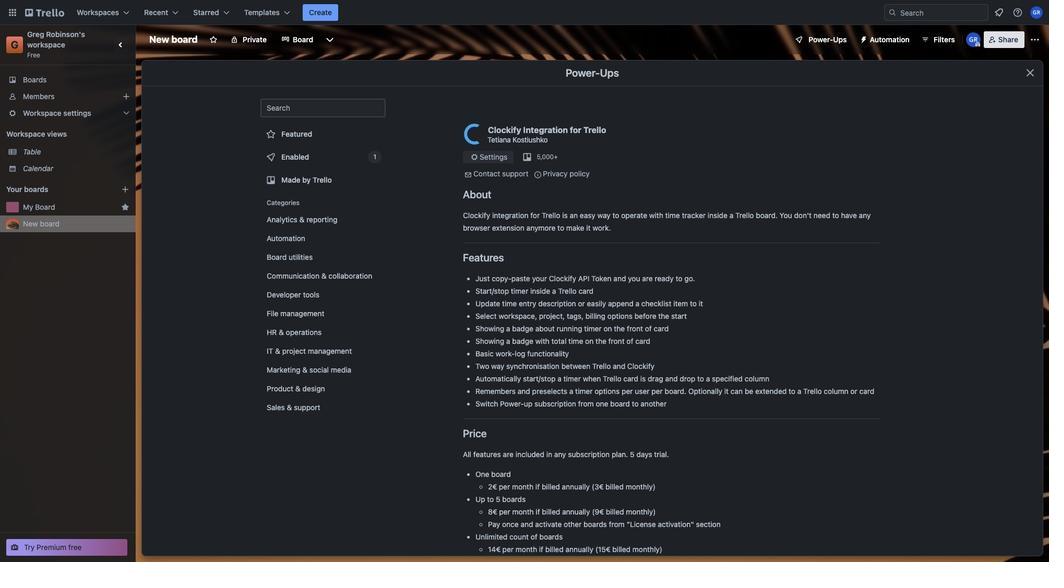Task type: describe. For each thing, give the bounding box(es) containing it.
contact
[[473, 169, 500, 178]]

product & design
[[267, 384, 325, 393]]

boards
[[23, 75, 47, 84]]

workspace,
[[499, 312, 537, 320]]

2 horizontal spatial the
[[658, 312, 669, 320]]

time inside clockify integration for trello is an easy way to operate with time tracker inside a trello board. you don't need to have any browser extension anymore to make it work.
[[665, 211, 680, 220]]

boards down (9€ at bottom right
[[584, 520, 607, 529]]

you
[[628, 274, 640, 283]]

hr & operations
[[267, 328, 322, 337]]

1 horizontal spatial 5
[[630, 450, 635, 459]]

automation inside button
[[870, 35, 910, 44]]

don't
[[794, 211, 812, 220]]

customize views image
[[325, 34, 335, 45]]

0 vertical spatial front
[[627, 324, 643, 333]]

featured
[[281, 129, 312, 138]]

hr & operations link
[[260, 324, 386, 341]]

search image
[[888, 8, 897, 17]]

my board
[[23, 203, 55, 211]]

my
[[23, 203, 33, 211]]

billing
[[586, 312, 606, 320]]

this member is an admin of this board. image
[[975, 42, 980, 47]]

optionally
[[688, 387, 722, 396]]

board link
[[275, 31, 320, 48]]

one
[[476, 470, 489, 479]]

add board image
[[121, 185, 129, 194]]

1 vertical spatial annually
[[562, 507, 590, 516]]

templates
[[244, 8, 280, 17]]

board. inside clockify integration for trello is an easy way to operate with time tracker inside a trello board. you don't need to have any browser extension anymore to make it work.
[[756, 211, 778, 220]]

included
[[516, 450, 544, 459]]

an
[[570, 211, 578, 220]]

social
[[309, 365, 329, 374]]

to down user
[[632, 399, 639, 408]]

a right preselects
[[569, 387, 573, 396]]

clockify inside clockify integration for trello is an easy way to operate with time tracker inside a trello board. you don't need to have any browser extension anymore to make it work.
[[463, 211, 490, 220]]

greg robinson's workspace link
[[27, 30, 87, 49]]

to left make
[[558, 223, 564, 232]]

marketing
[[267, 365, 300, 374]]

per right 2€
[[499, 482, 510, 491]]

0 horizontal spatial any
[[554, 450, 566, 459]]

a down workspace,
[[506, 324, 510, 333]]

to left go. at right
[[676, 274, 683, 283]]

is inside just copy-paste your clockify api token and you are ready to go. start/stop timer inside a trello card update time entry description or easily append a checklist item to it select workspace, project, tags, billing options before the start showing a badge about running timer on the front of card showing a badge with total time on the front of card basic work-log functionality two way synchronisation between trello and clockify automatically start/stop a timer when trello card is drag and drop to a specified column remembers and preselects a timer options per user per board. optionally it can be extended to a trello column or card switch power-up subscription from one board to another
[[640, 374, 646, 383]]

project
[[282, 347, 306, 355]]

activate
[[535, 520, 562, 529]]

2 badge from the top
[[512, 337, 533, 346]]

contact support link
[[473, 169, 528, 178]]

any inside clockify integration for trello is an easy way to operate with time tracker inside a trello board. you don't need to have any browser extension anymore to make it work.
[[859, 211, 871, 220]]

(9€
[[592, 507, 604, 516]]

filters
[[934, 35, 955, 44]]

0 vertical spatial options
[[607, 312, 633, 320]]

0 horizontal spatial front
[[608, 337, 625, 346]]

trello right when
[[603, 374, 621, 383]]

0 horizontal spatial are
[[503, 450, 514, 459]]

project,
[[539, 312, 565, 320]]

1 showing from the top
[[476, 324, 504, 333]]

billed right (9€ at bottom right
[[606, 507, 624, 516]]

and inside one board 2€ per month if billed annually (3€ billed monthly) up to 5 boards 8€ per month if billed annually (9€ billed monthly) pay once and activate other boards from "license activation" section unlimited count of boards 14€ per month if billed annually (15€ billed monthly)
[[521, 520, 533, 529]]

boards down activate
[[539, 532, 563, 541]]

billed up activate
[[542, 507, 560, 516]]

trello right by
[[313, 175, 332, 184]]

1 vertical spatial column
[[824, 387, 849, 396]]

append
[[608, 299, 634, 308]]

templates button
[[238, 4, 296, 21]]

new board inside board name text box
[[149, 34, 198, 45]]

browser
[[463, 223, 490, 232]]

plan.
[[612, 450, 628, 459]]

trello up description
[[558, 287, 577, 295]]

when
[[583, 374, 601, 383]]

1 vertical spatial power-
[[566, 67, 600, 79]]

all
[[463, 450, 471, 459]]

be
[[745, 387, 753, 396]]

1 vertical spatial monthly)
[[626, 507, 656, 516]]

0 horizontal spatial or
[[578, 299, 585, 308]]

to right item
[[690, 299, 697, 308]]

2 vertical spatial if
[[539, 545, 543, 554]]

2 vertical spatial it
[[724, 387, 729, 396]]

made
[[281, 175, 300, 184]]

views
[[47, 129, 67, 138]]

work-
[[496, 349, 515, 358]]

starred icon image
[[121, 203, 129, 211]]

share
[[998, 35, 1018, 44]]

operations
[[286, 328, 322, 337]]

made by trello link
[[260, 170, 386, 191]]

trello inside clockify integration for trello tetiana kostiushko
[[583, 125, 606, 134]]

is inside clockify integration for trello is an easy way to operate with time tracker inside a trello board. you don't need to have any browser extension anymore to make it work.
[[562, 211, 568, 220]]

of inside one board 2€ per month if billed annually (3€ billed monthly) up to 5 boards 8€ per month if billed annually (9€ billed monthly) pay once and activate other boards from "license activation" section unlimited count of boards 14€ per month if billed annually (15€ billed monthly)
[[531, 532, 537, 541]]

collaboration
[[329, 271, 372, 280]]

tetiana
[[488, 135, 511, 144]]

5 inside one board 2€ per month if billed annually (3€ billed monthly) up to 5 boards 8€ per month if billed annually (9€ billed monthly) pay once and activate other boards from "license activation" section unlimited count of boards 14€ per month if billed annually (15€ billed monthly)
[[496, 495, 500, 504]]

0 vertical spatial column
[[745, 374, 769, 383]]

item
[[673, 299, 688, 308]]

user
[[635, 387, 650, 396]]

a up preselects
[[558, 374, 562, 383]]

greg
[[27, 30, 44, 39]]

and up "up"
[[518, 387, 530, 396]]

two
[[476, 362, 489, 371]]

workspace
[[27, 40, 65, 49]]

1 horizontal spatial on
[[604, 324, 612, 333]]

it inside clockify integration for trello is an easy way to operate with time tracker inside a trello board. you don't need to have any browser extension anymore to make it work.
[[586, 223, 591, 232]]

it
[[267, 347, 273, 355]]

to left operate
[[613, 211, 619, 220]]

board. inside just copy-paste your clockify api token and you are ready to go. start/stop timer inside a trello card update time entry description or easily append a checklist item to it select workspace, project, tags, billing options before the start showing a badge about running timer on the front of card showing a badge with total time on the front of card basic work-log functionality two way synchronisation between trello and clockify automatically start/stop a timer when trello card is drag and drop to a specified column remembers and preselects a timer options per user per board. optionally it can be extended to a trello column or card switch power-up subscription from one board to another
[[665, 387, 686, 396]]

and right 'drag'
[[665, 374, 678, 383]]

from inside one board 2€ per month if billed annually (3€ billed monthly) up to 5 boards 8€ per month if billed annually (9€ billed monthly) pay once and activate other boards from "license activation" section unlimited count of boards 14€ per month if billed annually (15€ billed monthly)
[[609, 520, 625, 529]]

1 vertical spatial new board
[[23, 219, 60, 228]]

& for it
[[275, 347, 280, 355]]

trello up 'anymore'
[[542, 211, 560, 220]]

star or unstar board image
[[209, 35, 218, 44]]

switch
[[476, 399, 498, 408]]

way inside just copy-paste your clockify api token and you are ready to go. start/stop timer inside a trello card update time entry description or easily append a checklist item to it select workspace, project, tags, billing options before the start showing a badge about running timer on the front of card showing a badge with total time on the front of card basic work-log functionality two way synchronisation between trello and clockify automatically start/stop a timer when trello card is drag and drop to a specified column remembers and preselects a timer options per user per board. optionally it can be extended to a trello column or card switch power-up subscription from one board to another
[[491, 362, 504, 371]]

operate
[[621, 211, 647, 220]]

0 horizontal spatial sm image
[[463, 170, 473, 180]]

specified
[[712, 374, 743, 383]]

settings
[[480, 152, 508, 161]]

between
[[562, 362, 590, 371]]

create button
[[303, 4, 338, 21]]

copy-
[[492, 274, 511, 283]]

and right between
[[613, 362, 625, 371]]

billed down activate
[[545, 545, 564, 554]]

0 horizontal spatial new
[[23, 219, 38, 228]]

timer down billing
[[584, 324, 602, 333]]

1 vertical spatial power-ups
[[566, 67, 619, 79]]

1 vertical spatial time
[[502, 299, 517, 308]]

about
[[535, 324, 555, 333]]

billed down in
[[542, 482, 560, 491]]

1 vertical spatial month
[[512, 507, 534, 516]]

unlimited
[[476, 532, 508, 541]]

& for hr
[[279, 328, 284, 337]]

entry
[[519, 299, 536, 308]]

running
[[557, 324, 582, 333]]

primary element
[[0, 0, 1049, 25]]

a up before at right bottom
[[636, 299, 639, 308]]

start/stop
[[523, 374, 556, 383]]

0 vertical spatial annually
[[562, 482, 590, 491]]

start
[[671, 312, 687, 320]]

1 vertical spatial or
[[851, 387, 857, 396]]

"license
[[627, 520, 656, 529]]

per down 'drag'
[[652, 387, 663, 396]]

and left you
[[614, 274, 626, 283]]

utilities
[[289, 253, 313, 262]]

made by trello
[[281, 175, 332, 184]]

sm image
[[469, 152, 480, 162]]

section
[[696, 520, 721, 529]]

my board link
[[23, 202, 117, 212]]

your boards with 2 items element
[[6, 183, 105, 196]]

try premium free
[[24, 543, 82, 552]]

clockify up 'drag'
[[627, 362, 655, 371]]

billed right '(3€'
[[606, 482, 624, 491]]

boards up my board
[[24, 185, 48, 194]]

clockify left api
[[549, 274, 576, 283]]

2€
[[488, 482, 497, 491]]

to right drop
[[697, 374, 704, 383]]

2 vertical spatial month
[[516, 545, 537, 554]]

just copy-paste your clockify api token and you are ready to go. start/stop timer inside a trello card update time entry description or easily append a checklist item to it select workspace, project, tags, billing options before the start showing a badge about running timer on the front of card showing a badge with total time on the front of card basic work-log functionality two way synchronisation between trello and clockify automatically start/stop a timer when trello card is drag and drop to a specified column remembers and preselects a timer options per user per board. optionally it can be extended to a trello column or card switch power-up subscription from one board to another
[[476, 274, 874, 408]]

open information menu image
[[1013, 7, 1023, 18]]

1 vertical spatial ups
[[600, 67, 619, 79]]

are inside just copy-paste your clockify api token and you are ready to go. start/stop timer inside a trello card update time entry description or easily append a checklist item to it select workspace, project, tags, billing options before the start showing a badge about running timer on the front of card showing a badge with total time on the front of card basic work-log functionality two way synchronisation between trello and clockify automatically start/stop a timer when trello card is drag and drop to a specified column remembers and preselects a timer options per user per board. optionally it can be extended to a trello column or card switch power-up subscription from one board to another
[[642, 274, 653, 283]]

private
[[243, 35, 267, 44]]

table link
[[23, 147, 129, 157]]

try premium free button
[[6, 539, 127, 556]]

automation link
[[260, 230, 386, 247]]

before
[[635, 312, 656, 320]]

1 vertical spatial management
[[308, 347, 352, 355]]

calendar
[[23, 164, 53, 173]]

communication & collaboration
[[267, 271, 372, 280]]

from inside just copy-paste your clockify api token and you are ready to go. start/stop timer inside a trello card update time entry description or easily append a checklist item to it select workspace, project, tags, billing options before the start showing a badge about running timer on the front of card showing a badge with total time on the front of card basic work-log functionality two way synchronisation between trello and clockify automatically start/stop a timer when trello card is drag and drop to a specified column remembers and preselects a timer options per user per board. optionally it can be extended to a trello column or card switch power-up subscription from one board to another
[[578, 399, 594, 408]]

calendar link
[[23, 163, 129, 174]]

clockify inside clockify integration for trello tetiana kostiushko
[[488, 125, 521, 134]]

1 vertical spatial if
[[536, 507, 540, 516]]

for for integration
[[570, 125, 582, 134]]

Search field
[[897, 5, 988, 20]]

privacy policy link
[[543, 169, 590, 178]]

back to home image
[[25, 4, 64, 21]]

per right 14€
[[502, 545, 514, 554]]

try
[[24, 543, 35, 552]]

your
[[6, 185, 22, 194]]

sm image inside automation button
[[855, 31, 870, 46]]

trello left 'you'
[[736, 211, 754, 220]]

settings link
[[463, 151, 514, 163]]

1 vertical spatial subscription
[[568, 450, 610, 459]]



Task type: vqa. For each thing, say whether or not it's contained in the screenshot.
the right Nelson's
no



Task type: locate. For each thing, give the bounding box(es) containing it.
front down append
[[608, 337, 625, 346]]

work.
[[593, 223, 611, 232]]

to inside one board 2€ per month if billed annually (3€ billed monthly) up to 5 boards 8€ per month if billed annually (9€ billed monthly) pay once and activate other boards from "license activation" section unlimited count of boards 14€ per month if billed annually (15€ billed monthly)
[[487, 495, 494, 504]]

if up activate
[[536, 507, 540, 516]]

annually left '(3€'
[[562, 482, 590, 491]]

1 vertical spatial board.
[[665, 387, 686, 396]]

new board down recent popup button
[[149, 34, 198, 45]]

0 vertical spatial way
[[597, 211, 611, 220]]

board for board
[[293, 35, 313, 44]]

timer
[[511, 287, 528, 295], [584, 324, 602, 333], [564, 374, 581, 383], [575, 387, 593, 396]]

to
[[613, 211, 619, 220], [832, 211, 839, 220], [558, 223, 564, 232], [676, 274, 683, 283], [690, 299, 697, 308], [697, 374, 704, 383], [789, 387, 795, 396], [632, 399, 639, 408], [487, 495, 494, 504]]

for for integration
[[530, 211, 540, 220]]

0 vertical spatial subscription
[[535, 399, 576, 408]]

0 horizontal spatial column
[[745, 374, 769, 383]]

1 vertical spatial showing
[[476, 337, 504, 346]]

timer down paste
[[511, 287, 528, 295]]

developer
[[267, 290, 301, 299]]

drop
[[680, 374, 695, 383]]

with inside just copy-paste your clockify api token and you are ready to go. start/stop timer inside a trello card update time entry description or easily append a checklist item to it select workspace, project, tags, billing options before the start showing a badge about running timer on the front of card showing a badge with total time on the front of card basic work-log functionality two way synchronisation between trello and clockify automatically start/stop a timer when trello card is drag and drop to a specified column remembers and preselects a timer options per user per board. optionally it can be extended to a trello column or card switch power-up subscription from one board to another
[[535, 337, 550, 346]]

1 horizontal spatial new
[[149, 34, 169, 45]]

for up 'anymore'
[[530, 211, 540, 220]]

other
[[564, 520, 582, 529]]

1 vertical spatial of
[[627, 337, 633, 346]]

extension
[[492, 223, 525, 232]]

1 vertical spatial options
[[595, 387, 620, 396]]

1 horizontal spatial are
[[642, 274, 653, 283]]

management up operations at the left bottom
[[280, 309, 324, 318]]

subscription down preselects
[[535, 399, 576, 408]]

trello right the extended
[[803, 387, 822, 396]]

0 vertical spatial automation
[[870, 35, 910, 44]]

1 horizontal spatial of
[[627, 337, 633, 346]]

workspace views
[[6, 129, 67, 138]]

a up description
[[552, 287, 556, 295]]

total
[[551, 337, 567, 346]]

up
[[476, 495, 485, 504]]

badge up "log"
[[512, 337, 533, 346]]

0 vertical spatial greg robinson (gregrobinson96) image
[[1030, 6, 1043, 19]]

billed right '(15€'
[[612, 545, 631, 554]]

1 vertical spatial greg robinson (gregrobinson96) image
[[966, 32, 981, 47]]

1 horizontal spatial is
[[640, 374, 646, 383]]

remembers
[[476, 387, 516, 396]]

board inside just copy-paste your clockify api token and you are ready to go. start/stop timer inside a trello card update time entry description or easily append a checklist item to it select workspace, project, tags, billing options before the start showing a badge about running timer on the front of card showing a badge with total time on the front of card basic work-log functionality two way synchronisation between trello and clockify automatically start/stop a timer when trello card is drag and drop to a specified column remembers and preselects a timer options per user per board. optionally it can be extended to a trello column or card switch power-up subscription from one board to another
[[610, 399, 630, 408]]

timer down between
[[564, 374, 581, 383]]

description
[[538, 299, 576, 308]]

0 horizontal spatial the
[[596, 337, 606, 346]]

1 vertical spatial badge
[[512, 337, 533, 346]]

new inside board name text box
[[149, 34, 169, 45]]

1 vertical spatial inside
[[530, 287, 550, 295]]

way up automatically
[[491, 362, 504, 371]]

0 vertical spatial if
[[536, 482, 540, 491]]

0 vertical spatial for
[[570, 125, 582, 134]]

1 horizontal spatial sm image
[[533, 170, 543, 180]]

monthly) up '"license'
[[626, 507, 656, 516]]

options
[[607, 312, 633, 320], [595, 387, 620, 396]]

per right 8€
[[499, 507, 510, 516]]

timer down when
[[575, 387, 593, 396]]

1 vertical spatial workspace
[[6, 129, 45, 138]]

0 vertical spatial is
[[562, 211, 568, 220]]

1 vertical spatial new
[[23, 219, 38, 228]]

0 horizontal spatial from
[[578, 399, 594, 408]]

per left user
[[622, 387, 633, 396]]

new board link
[[23, 219, 129, 229]]

to right "up"
[[487, 495, 494, 504]]

0 vertical spatial the
[[658, 312, 669, 320]]

& for product
[[295, 384, 300, 393]]

1 horizontal spatial column
[[824, 387, 849, 396]]

way up work.
[[597, 211, 611, 220]]

0 notifications image
[[993, 6, 1005, 19]]

0 vertical spatial support
[[502, 169, 528, 178]]

2 horizontal spatial of
[[645, 324, 652, 333]]

the down append
[[614, 324, 625, 333]]

support down settings
[[502, 169, 528, 178]]

boards link
[[0, 72, 136, 88]]

your boards
[[6, 185, 48, 194]]

from
[[578, 399, 594, 408], [609, 520, 625, 529]]

1 vertical spatial the
[[614, 324, 625, 333]]

with down about
[[535, 337, 550, 346]]

and up count
[[521, 520, 533, 529]]

& for sales
[[287, 403, 292, 412]]

for right "integration"
[[570, 125, 582, 134]]

0 vertical spatial 5
[[630, 450, 635, 459]]

file
[[267, 309, 278, 318]]

workspace navigation collapse icon image
[[114, 38, 128, 52]]

easy
[[580, 211, 595, 220]]

power- inside just copy-paste your clockify api token and you are ready to go. start/stop timer inside a trello card update time entry description or easily append a checklist item to it select workspace, project, tags, billing options before the start showing a badge about running timer on the front of card showing a badge with total time on the front of card basic work-log functionality two way synchronisation between trello and clockify automatically start/stop a timer when trello card is drag and drop to a specified column remembers and preselects a timer options per user per board. optionally it can be extended to a trello column or card switch power-up subscription from one board to another
[[500, 399, 524, 408]]

& inside 'link'
[[279, 328, 284, 337]]

2 horizontal spatial it
[[724, 387, 729, 396]]

api
[[578, 274, 590, 283]]

1 horizontal spatial board.
[[756, 211, 778, 220]]

developer tools link
[[260, 287, 386, 303]]

power-ups button
[[788, 31, 853, 48]]

2 vertical spatial monthly)
[[633, 545, 662, 554]]

1
[[373, 153, 376, 161]]

greg robinson (gregrobinson96) image inside "primary" element
[[1030, 6, 1043, 19]]

g link
[[6, 37, 23, 53]]

0 horizontal spatial greg robinson (gregrobinson96) image
[[966, 32, 981, 47]]

0 horizontal spatial ups
[[600, 67, 619, 79]]

subscription inside just copy-paste your clockify api token and you are ready to go. start/stop timer inside a trello card update time entry description or easily append a checklist item to it select workspace, project, tags, billing options before the start showing a badge about running timer on the front of card showing a badge with total time on the front of card basic work-log functionality two way synchronisation between trello and clockify automatically start/stop a timer when trello card is drag and drop to a specified column remembers and preselects a timer options per user per board. optionally it can be extended to a trello column or card switch power-up subscription from one board to another
[[535, 399, 576, 408]]

new board
[[149, 34, 198, 45], [23, 219, 60, 228]]

1 horizontal spatial for
[[570, 125, 582, 134]]

with right operate
[[649, 211, 663, 220]]

new
[[149, 34, 169, 45], [23, 219, 38, 228]]

just
[[476, 274, 490, 283]]

& for communication
[[321, 271, 327, 280]]

board utilities link
[[260, 249, 386, 266]]

featured link
[[260, 124, 386, 145]]

a inside clockify integration for trello is an easy way to operate with time tracker inside a trello board. you don't need to have any browser extension anymore to make it work.
[[730, 211, 734, 220]]

with inside clockify integration for trello is an easy way to operate with time tracker inside a trello board. you don't need to have any browser extension anymore to make it work.
[[649, 211, 663, 220]]

policy
[[570, 169, 590, 178]]

update
[[476, 299, 500, 308]]

contact support
[[473, 169, 528, 178]]

month down count
[[516, 545, 537, 554]]

1 horizontal spatial the
[[614, 324, 625, 333]]

1 vertical spatial automation
[[267, 234, 305, 243]]

marketing & social media link
[[260, 362, 386, 378]]

0 vertical spatial workspace
[[23, 109, 61, 117]]

1 horizontal spatial with
[[649, 211, 663, 220]]

board
[[171, 34, 198, 45], [40, 219, 60, 228], [610, 399, 630, 408], [491, 470, 511, 479]]

& inside "link"
[[299, 215, 305, 224]]

way inside clockify integration for trello is an easy way to operate with time tracker inside a trello board. you don't need to have any browser extension anymore to make it work.
[[597, 211, 611, 220]]

0 horizontal spatial is
[[562, 211, 568, 220]]

is left an
[[562, 211, 568, 220]]

product & design link
[[260, 381, 386, 397]]

share button
[[984, 31, 1025, 48]]

2 vertical spatial the
[[596, 337, 606, 346]]

tracker
[[682, 211, 706, 220]]

2 vertical spatial annually
[[566, 545, 593, 554]]

are
[[642, 274, 653, 283], [503, 450, 514, 459]]

power-ups inside button
[[809, 35, 847, 44]]

boards up 'once' in the left of the page
[[502, 495, 526, 504]]

2 vertical spatial power-
[[500, 399, 524, 408]]

& down board utilities link
[[321, 271, 327, 280]]

1 horizontal spatial power-ups
[[809, 35, 847, 44]]

for inside clockify integration for trello is an easy way to operate with time tracker inside a trello board. you don't need to have any browser extension anymore to make it work.
[[530, 211, 540, 220]]

& right analytics
[[299, 215, 305, 224]]

2 vertical spatial of
[[531, 532, 537, 541]]

it right item
[[699, 299, 703, 308]]

month up 'once' in the left of the page
[[512, 507, 534, 516]]

trello up policy
[[583, 125, 606, 134]]

boards
[[24, 185, 48, 194], [502, 495, 526, 504], [584, 520, 607, 529], [539, 532, 563, 541]]

a
[[730, 211, 734, 220], [552, 287, 556, 295], [636, 299, 639, 308], [506, 324, 510, 333], [506, 337, 510, 346], [558, 374, 562, 383], [706, 374, 710, 383], [569, 387, 573, 396], [797, 387, 801, 396]]

showing down select
[[476, 324, 504, 333]]

developer tools
[[267, 290, 320, 299]]

1 vertical spatial way
[[491, 362, 504, 371]]

to right the extended
[[789, 387, 795, 396]]

1 vertical spatial are
[[503, 450, 514, 459]]

board for board utilities
[[267, 253, 287, 262]]

monthly) down 'days'
[[626, 482, 656, 491]]

for inside clockify integration for trello tetiana kostiushko
[[570, 125, 582, 134]]

0 horizontal spatial power-
[[500, 399, 524, 408]]

0 vertical spatial power-ups
[[809, 35, 847, 44]]

0 vertical spatial ups
[[833, 35, 847, 44]]

& right sales
[[287, 403, 292, 412]]

power- inside button
[[809, 35, 833, 44]]

0 vertical spatial monthly)
[[626, 482, 656, 491]]

greg robinson's workspace free
[[27, 30, 87, 59]]

easily
[[587, 299, 606, 308]]

inside right tracker
[[708, 211, 728, 220]]

annually up other
[[562, 507, 590, 516]]

1 vertical spatial support
[[294, 403, 320, 412]]

1 vertical spatial any
[[554, 450, 566, 459]]

0 vertical spatial of
[[645, 324, 652, 333]]

the down billing
[[596, 337, 606, 346]]

month right 2€
[[512, 482, 534, 491]]

filters button
[[918, 31, 958, 48]]

a up optionally
[[706, 374, 710, 383]]

0 horizontal spatial new board
[[23, 219, 60, 228]]

board up 2€
[[491, 470, 511, 479]]

board inside text box
[[171, 34, 198, 45]]

greg robinson (gregrobinson96) image
[[1030, 6, 1043, 19], [966, 32, 981, 47]]

workspace
[[23, 109, 61, 117], [6, 129, 45, 138]]

annually left '(15€'
[[566, 545, 593, 554]]

automation up board utilities
[[267, 234, 305, 243]]

board down my board
[[40, 219, 60, 228]]

one
[[596, 399, 608, 408]]

up
[[524, 399, 533, 408]]

automation
[[870, 35, 910, 44], [267, 234, 305, 243]]

front down before at right bottom
[[627, 324, 643, 333]]

0 vertical spatial new
[[149, 34, 169, 45]]

0 vertical spatial with
[[649, 211, 663, 220]]

ups inside 'power-ups' button
[[833, 35, 847, 44]]

of down before at right bottom
[[645, 324, 652, 333]]

time
[[665, 211, 680, 220], [502, 299, 517, 308], [569, 337, 583, 346]]

1 horizontal spatial time
[[569, 337, 583, 346]]

1 badge from the top
[[512, 324, 533, 333]]

1 horizontal spatial front
[[627, 324, 643, 333]]

options up 'one'
[[595, 387, 620, 396]]

workspaces button
[[70, 4, 136, 21]]

recent button
[[138, 4, 185, 21]]

1 horizontal spatial power-
[[566, 67, 600, 79]]

it & project management
[[267, 347, 352, 355]]

management down hr & operations 'link'
[[308, 347, 352, 355]]

workspace inside popup button
[[23, 109, 61, 117]]

file management
[[267, 309, 324, 318]]

board inside one board 2€ per month if billed annually (3€ billed monthly) up to 5 boards 8€ per month if billed annually (9€ billed monthly) pay once and activate other boards from "license activation" section unlimited count of boards 14€ per month if billed annually (15€ billed monthly)
[[491, 470, 511, 479]]

0 vertical spatial board
[[293, 35, 313, 44]]

board left utilities
[[267, 253, 287, 262]]

make
[[566, 223, 584, 232]]

if down included
[[536, 482, 540, 491]]

need
[[814, 211, 830, 220]]

sm image right 'power-ups' button
[[855, 31, 870, 46]]

anymore
[[526, 223, 556, 232]]

badge down workspace,
[[512, 324, 533, 333]]

settings
[[63, 109, 91, 117]]

front
[[627, 324, 643, 333], [608, 337, 625, 346]]

to left the have
[[832, 211, 839, 220]]

inside inside just copy-paste your clockify api token and you are ready to go. start/stop timer inside a trello card update time entry description or easily append a checklist item to it select workspace, project, tags, billing options before the start showing a badge about running timer on the front of card showing a badge with total time on the front of card basic work-log functionality two way synchronisation between trello and clockify automatically start/stop a timer when trello card is drag and drop to a specified column remembers and preselects a timer options per user per board. optionally it can be extended to a trello column or card switch power-up subscription from one board to another
[[530, 287, 550, 295]]

privacy policy
[[543, 169, 590, 178]]

per
[[622, 387, 633, 396], [652, 387, 663, 396], [499, 482, 510, 491], [499, 507, 510, 516], [502, 545, 514, 554]]

14€
[[488, 545, 501, 554]]

& right the it
[[275, 347, 280, 355]]

go.
[[684, 274, 695, 283]]

0 horizontal spatial for
[[530, 211, 540, 220]]

pay
[[488, 520, 500, 529]]

from left '"license'
[[609, 520, 625, 529]]

show menu image
[[1030, 34, 1040, 45]]

of right count
[[531, 532, 537, 541]]

workspace for workspace views
[[6, 129, 45, 138]]

clockify integration for trello is an easy way to operate with time tracker inside a trello board. you don't need to have any browser extension anymore to make it work.
[[463, 211, 871, 232]]

board. down drop
[[665, 387, 686, 396]]

1 vertical spatial on
[[585, 337, 594, 346]]

5
[[630, 450, 635, 459], [496, 495, 500, 504]]

a right tracker
[[730, 211, 734, 220]]

1 horizontal spatial support
[[502, 169, 528, 178]]

& for analytics
[[299, 215, 305, 224]]

sm image
[[855, 31, 870, 46], [463, 170, 473, 180], [533, 170, 543, 180]]

support
[[502, 169, 528, 178], [294, 403, 320, 412]]

0 vertical spatial it
[[586, 223, 591, 232]]

0 vertical spatial from
[[578, 399, 594, 408]]

2 horizontal spatial time
[[665, 211, 680, 220]]

0 horizontal spatial board
[[35, 203, 55, 211]]

0 horizontal spatial inside
[[530, 287, 550, 295]]

from left 'one'
[[578, 399, 594, 408]]

inside down "your"
[[530, 287, 550, 295]]

2 vertical spatial time
[[569, 337, 583, 346]]

1 horizontal spatial automation
[[870, 35, 910, 44]]

a up work- at the bottom left of the page
[[506, 337, 510, 346]]

5,000 +
[[537, 153, 558, 161]]

monthly) down '"license'
[[633, 545, 662, 554]]

basic
[[476, 349, 494, 358]]

0 vertical spatial month
[[512, 482, 534, 491]]

& right hr at bottom left
[[279, 328, 284, 337]]

1 horizontal spatial from
[[609, 520, 625, 529]]

0 vertical spatial any
[[859, 211, 871, 220]]

tools
[[303, 290, 320, 299]]

showing
[[476, 324, 504, 333], [476, 337, 504, 346]]

automation down search image
[[870, 35, 910, 44]]

communication & collaboration link
[[260, 268, 386, 284]]

1 horizontal spatial any
[[859, 211, 871, 220]]

options down append
[[607, 312, 633, 320]]

board. left 'you'
[[756, 211, 778, 220]]

inside inside clockify integration for trello is an easy way to operate with time tracker inside a trello board. you don't need to have any browser extension anymore to make it work.
[[708, 211, 728, 220]]

drag
[[648, 374, 663, 383]]

0 horizontal spatial power-ups
[[566, 67, 619, 79]]

1 vertical spatial 5
[[496, 495, 500, 504]]

5 left 'days'
[[630, 450, 635, 459]]

board right my at the top of the page
[[35, 203, 55, 211]]

0 vertical spatial inside
[[708, 211, 728, 220]]

board left star or unstar board image
[[171, 34, 198, 45]]

0 horizontal spatial time
[[502, 299, 517, 308]]

time left tracker
[[665, 211, 680, 220]]

any right the have
[[859, 211, 871, 220]]

g
[[11, 39, 18, 51]]

0 vertical spatial showing
[[476, 324, 504, 333]]

one board 2€ per month if billed annually (3€ billed monthly) up to 5 boards 8€ per month if billed annually (9€ billed monthly) pay once and activate other boards from "license activation" section unlimited count of boards 14€ per month if billed annually (15€ billed monthly)
[[476, 470, 721, 554]]

greg robinson (gregrobinson96) image right filters
[[966, 32, 981, 47]]

trello up when
[[592, 362, 611, 371]]

1 vertical spatial is
[[640, 374, 646, 383]]

0 horizontal spatial way
[[491, 362, 504, 371]]

& left design at the left bottom of the page
[[295, 384, 300, 393]]

and
[[614, 274, 626, 283], [613, 362, 625, 371], [665, 374, 678, 383], [518, 387, 530, 396], [521, 520, 533, 529]]

a right the extended
[[797, 387, 801, 396]]

it down easy
[[586, 223, 591, 232]]

price
[[463, 427, 487, 439]]

0 vertical spatial badge
[[512, 324, 533, 333]]

annually
[[562, 482, 590, 491], [562, 507, 590, 516], [566, 545, 593, 554]]

Search text field
[[260, 99, 386, 117]]

1 vertical spatial board
[[35, 203, 55, 211]]

0 vertical spatial management
[[280, 309, 324, 318]]

1 horizontal spatial it
[[699, 299, 703, 308]]

log
[[515, 349, 525, 358]]

2 showing from the top
[[476, 337, 504, 346]]

& for marketing
[[302, 365, 307, 374]]

workspace for workspace settings
[[23, 109, 61, 117]]

& left the 'social'
[[302, 365, 307, 374]]

extended
[[755, 387, 787, 396]]

1 vertical spatial with
[[535, 337, 550, 346]]

Board name text field
[[144, 31, 203, 48]]

1 horizontal spatial board
[[267, 253, 287, 262]]



